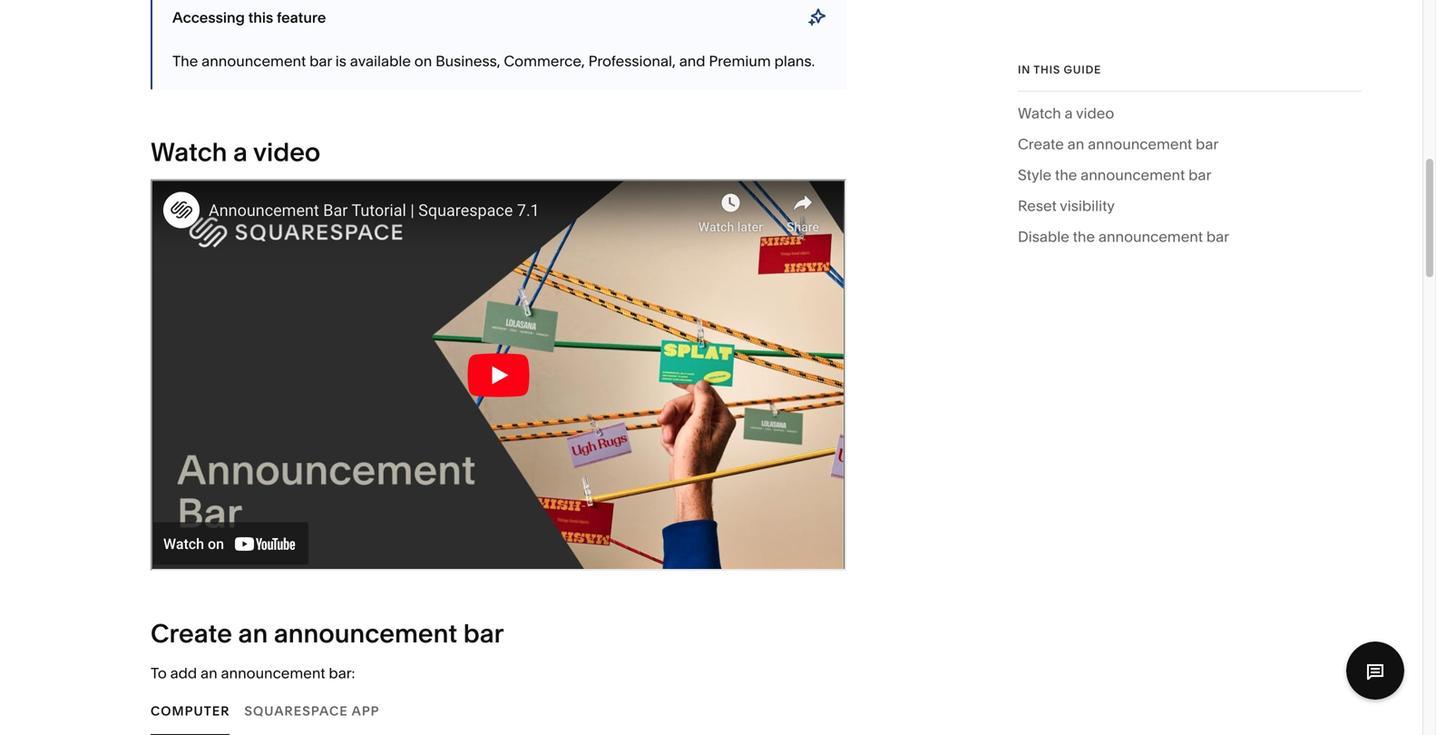 Task type: vqa. For each thing, say whether or not it's contained in the screenshot.
the a inside Watch a video "link"
yes



Task type: describe. For each thing, give the bounding box(es) containing it.
0 vertical spatial watch
[[1018, 104, 1062, 122]]

this for accessing
[[248, 9, 273, 26]]

computer
[[151, 703, 230, 719]]

in
[[1018, 63, 1031, 76]]

announcement down accessing this feature
[[202, 52, 306, 70]]

bar:
[[329, 664, 355, 682]]

style
[[1018, 166, 1052, 184]]

accessing this feature
[[172, 9, 326, 26]]

the announcement bar is available on business, commerce, professional, and premium plans.
[[172, 52, 815, 70]]

plans.
[[775, 52, 815, 70]]

1 horizontal spatial a
[[1065, 104, 1073, 122]]

and
[[679, 52, 706, 70]]

announcement up bar:
[[274, 618, 458, 649]]

to add an announcement bar:
[[151, 664, 355, 682]]

guide
[[1064, 63, 1102, 76]]

this for in
[[1034, 63, 1061, 76]]

computer button
[[151, 686, 230, 735]]

bar for disable the announcement bar link
[[1207, 228, 1230, 245]]

the for disable
[[1073, 228, 1095, 245]]

announcement up 'style the announcement bar'
[[1088, 135, 1193, 153]]

0 vertical spatial watch a video
[[1018, 104, 1115, 122]]

1 vertical spatial watch
[[151, 137, 227, 167]]

style the announcement bar
[[1018, 166, 1212, 184]]

squarespace
[[245, 703, 348, 719]]

on
[[415, 52, 432, 70]]

accessing
[[172, 9, 245, 26]]

business,
[[436, 52, 501, 70]]

available
[[350, 52, 411, 70]]

0 horizontal spatial video
[[253, 137, 321, 167]]

announcement down style the announcement bar link
[[1099, 228, 1203, 245]]

0 horizontal spatial watch a video
[[151, 137, 321, 167]]

to
[[151, 664, 167, 682]]

premium
[[709, 52, 771, 70]]

video inside watch a video link
[[1076, 104, 1115, 122]]



Task type: locate. For each thing, give the bounding box(es) containing it.
bar for style the announcement bar link
[[1189, 166, 1212, 184]]

a
[[1065, 104, 1073, 122], [233, 137, 248, 167]]

2 horizontal spatial an
[[1068, 135, 1085, 153]]

1 vertical spatial create
[[151, 618, 232, 649]]

create an announcement bar up bar:
[[151, 618, 504, 649]]

tab list containing computer
[[151, 686, 847, 735]]

style the announcement bar link
[[1018, 162, 1212, 193]]

reset visibility link
[[1018, 193, 1115, 224]]

disable the announcement bar
[[1018, 228, 1230, 245]]

video
[[1076, 104, 1115, 122], [253, 137, 321, 167]]

1 horizontal spatial watch
[[1018, 104, 1062, 122]]

0 horizontal spatial create an announcement bar
[[151, 618, 504, 649]]

0 horizontal spatial an
[[201, 664, 217, 682]]

2 vertical spatial an
[[201, 664, 217, 682]]

the
[[172, 52, 198, 70]]

create
[[1018, 135, 1064, 153], [151, 618, 232, 649]]

announcement
[[202, 52, 306, 70], [1088, 135, 1193, 153], [1081, 166, 1186, 184], [1099, 228, 1203, 245], [274, 618, 458, 649], [221, 664, 325, 682]]

watch a video link
[[1018, 101, 1115, 132]]

create an announcement bar link
[[1018, 132, 1219, 162]]

1 vertical spatial the
[[1073, 228, 1095, 245]]

announcement up squarespace
[[221, 664, 325, 682]]

0 horizontal spatial a
[[233, 137, 248, 167]]

add
[[170, 664, 197, 682]]

commerce,
[[504, 52, 585, 70]]

an up to add an announcement bar:
[[238, 618, 268, 649]]

this
[[248, 9, 273, 26], [1034, 63, 1061, 76]]

an down watch a video link
[[1068, 135, 1085, 153]]

watch a video
[[1018, 104, 1115, 122], [151, 137, 321, 167]]

an right the add at bottom
[[201, 664, 217, 682]]

bar for create an announcement bar link on the top of the page
[[1196, 135, 1219, 153]]

squarespace app
[[245, 703, 380, 719]]

1 vertical spatial this
[[1034, 63, 1061, 76]]

feature
[[277, 9, 326, 26]]

the
[[1055, 166, 1078, 184], [1073, 228, 1095, 245]]

0 horizontal spatial create
[[151, 618, 232, 649]]

1 vertical spatial video
[[253, 137, 321, 167]]

1 vertical spatial watch a video
[[151, 137, 321, 167]]

create an announcement bar up 'style the announcement bar'
[[1018, 135, 1219, 153]]

create an announcement bar
[[1018, 135, 1219, 153], [151, 618, 504, 649]]

0 horizontal spatial watch
[[151, 137, 227, 167]]

watch
[[1018, 104, 1062, 122], [151, 137, 227, 167]]

the for style
[[1055, 166, 1078, 184]]

0 vertical spatial video
[[1076, 104, 1115, 122]]

in this guide
[[1018, 63, 1102, 76]]

create up the add at bottom
[[151, 618, 232, 649]]

1 horizontal spatial video
[[1076, 104, 1115, 122]]

1 horizontal spatial create
[[1018, 135, 1064, 153]]

1 horizontal spatial watch a video
[[1018, 104, 1115, 122]]

this right in
[[1034, 63, 1061, 76]]

0 horizontal spatial this
[[248, 9, 273, 26]]

1 vertical spatial create an announcement bar
[[151, 618, 504, 649]]

reset
[[1018, 197, 1057, 215]]

the down the visibility
[[1073, 228, 1095, 245]]

disable the announcement bar link
[[1018, 224, 1230, 255]]

the up "reset visibility"
[[1055, 166, 1078, 184]]

0 vertical spatial create
[[1018, 135, 1064, 153]]

0 vertical spatial this
[[248, 9, 273, 26]]

0 vertical spatial the
[[1055, 166, 1078, 184]]

professional,
[[589, 52, 676, 70]]

create up style
[[1018, 135, 1064, 153]]

1 vertical spatial a
[[233, 137, 248, 167]]

an
[[1068, 135, 1085, 153], [238, 618, 268, 649], [201, 664, 217, 682]]

this left feature
[[248, 9, 273, 26]]

1 horizontal spatial create an announcement bar
[[1018, 135, 1219, 153]]

1 horizontal spatial this
[[1034, 63, 1061, 76]]

1 horizontal spatial an
[[238, 618, 268, 649]]

announcement down create an announcement bar link on the top of the page
[[1081, 166, 1186, 184]]

reset visibility
[[1018, 197, 1115, 215]]

visibility
[[1060, 197, 1115, 215]]

is
[[336, 52, 347, 70]]

0 vertical spatial create an announcement bar
[[1018, 135, 1219, 153]]

disable
[[1018, 228, 1070, 245]]

0 vertical spatial a
[[1065, 104, 1073, 122]]

squarespace app button
[[245, 686, 380, 735]]

app
[[352, 703, 380, 719]]

tab list
[[151, 686, 847, 735]]

bar
[[310, 52, 332, 70], [1196, 135, 1219, 153], [1189, 166, 1212, 184], [1207, 228, 1230, 245], [464, 618, 504, 649]]

1 vertical spatial an
[[238, 618, 268, 649]]

0 vertical spatial an
[[1068, 135, 1085, 153]]



